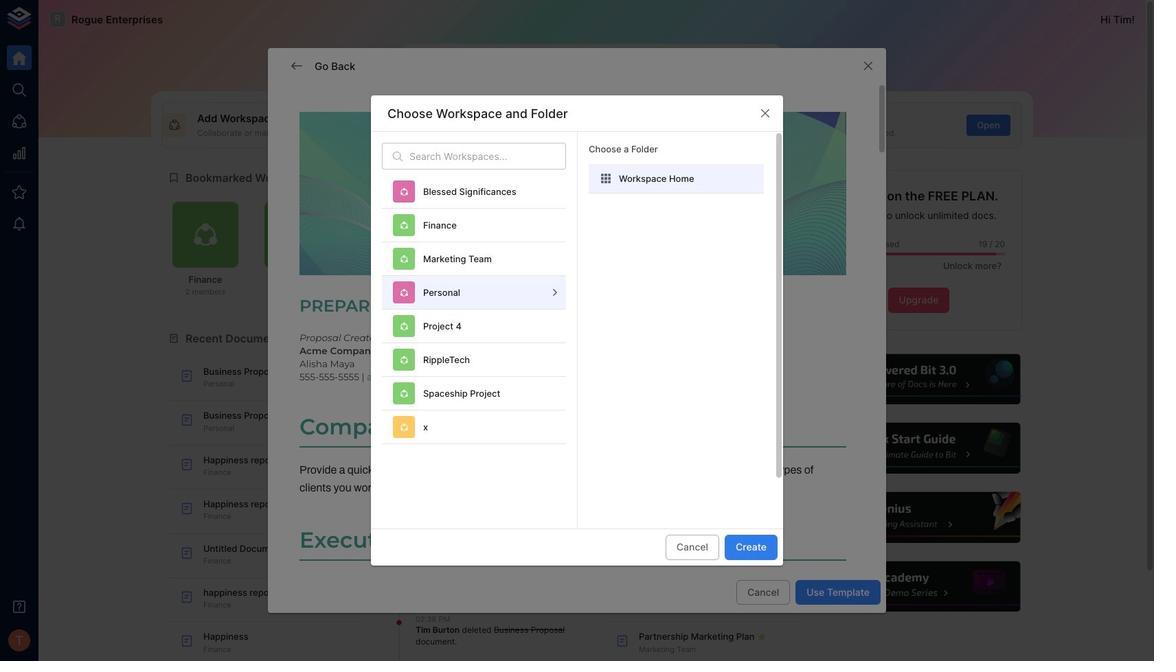 Task type: describe. For each thing, give the bounding box(es) containing it.
1 help image from the top
[[816, 352, 1023, 407]]

2 help image from the top
[[816, 422, 1023, 476]]

Search Workspaces... text field
[[410, 143, 566, 170]]

3 help image from the top
[[816, 491, 1023, 546]]



Task type: vqa. For each thing, say whether or not it's contained in the screenshot.
4th 'help' image from the top
yes



Task type: locate. For each thing, give the bounding box(es) containing it.
dialog
[[268, 48, 887, 662], [371, 96, 784, 575]]

4 help image from the top
[[816, 560, 1023, 615]]

help image
[[816, 352, 1023, 407], [816, 422, 1023, 476], [816, 491, 1023, 546], [816, 560, 1023, 615]]



